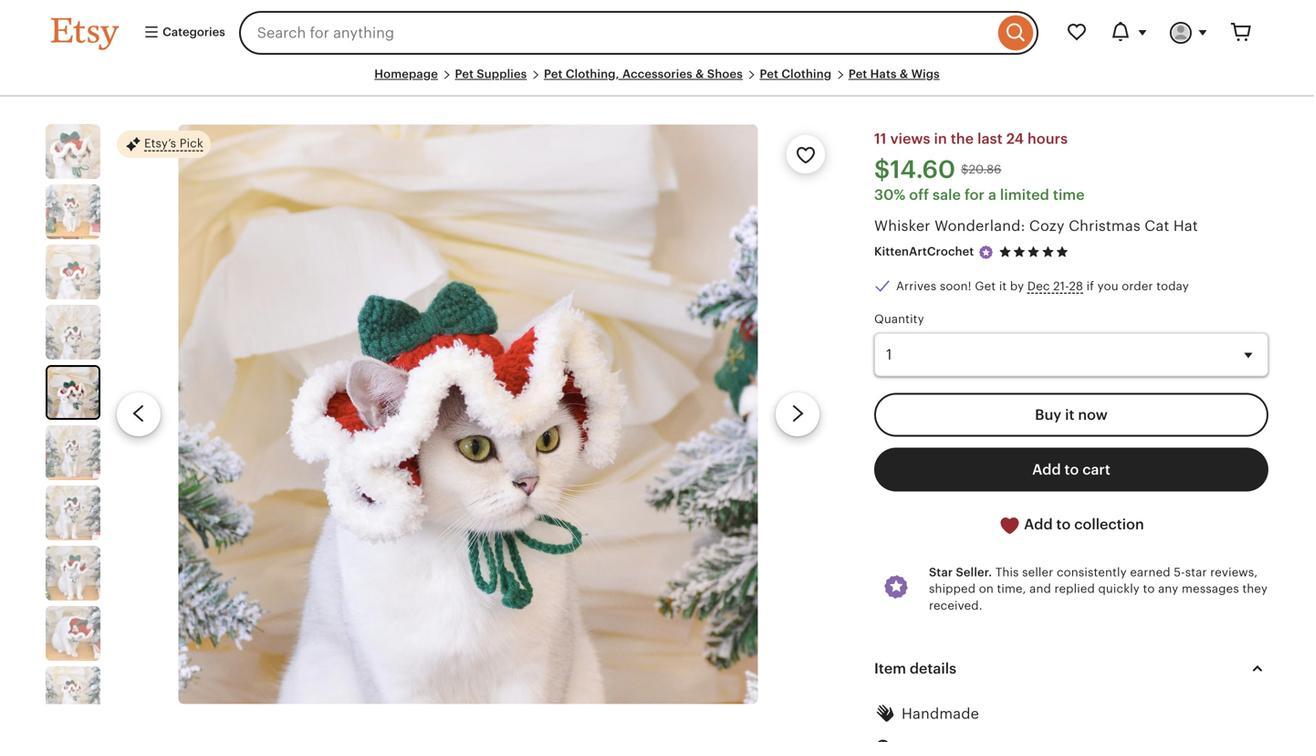 Task type: locate. For each thing, give the bounding box(es) containing it.
1 vertical spatial to
[[1057, 517, 1071, 533]]

1 vertical spatial it
[[1066, 407, 1075, 423]]

buy
[[1036, 407, 1062, 423]]

messages
[[1182, 582, 1240, 596]]

item details
[[875, 661, 957, 677]]

1 pet from the left
[[455, 67, 474, 81]]

pet hats & wigs link
[[849, 67, 940, 81]]

hat
[[1174, 218, 1199, 234]]

it
[[1000, 279, 1007, 293], [1066, 407, 1075, 423]]

whisker wonderland: cozy christmas cat hat image 6 image
[[46, 426, 100, 480]]

etsy's pick
[[144, 137, 203, 150]]

pet supplies
[[455, 67, 527, 81]]

add for add to collection
[[1025, 517, 1053, 533]]

pet for pet clothing
[[760, 67, 779, 81]]

categories button
[[130, 16, 234, 49]]

add left cart
[[1033, 462, 1062, 478]]

28
[[1070, 279, 1084, 293]]

pet clothing
[[760, 67, 832, 81]]

pet left supplies
[[455, 67, 474, 81]]

add up seller
[[1025, 517, 1053, 533]]

etsy's pick button
[[117, 130, 211, 159]]

3 pet from the left
[[760, 67, 779, 81]]

0 horizontal spatial &
[[696, 67, 705, 81]]

pet
[[455, 67, 474, 81], [544, 67, 563, 81], [760, 67, 779, 81], [849, 67, 868, 81]]

time
[[1054, 187, 1085, 203]]

kittenartcrochet link
[[875, 245, 975, 259]]

collection
[[1075, 517, 1145, 533]]

star seller.
[[930, 566, 993, 579]]

arrives
[[897, 279, 937, 293]]

11
[[875, 131, 887, 147]]

& left shoes
[[696, 67, 705, 81]]

cozy
[[1030, 218, 1065, 234]]

to down earned at the bottom of page
[[1144, 582, 1156, 596]]

0 vertical spatial to
[[1065, 462, 1080, 478]]

menu bar containing homepage
[[51, 66, 1264, 97]]

add to collection button
[[875, 503, 1269, 548]]

kittenartcrochet
[[875, 245, 975, 259]]

menu bar
[[51, 66, 1264, 97]]

the
[[951, 131, 974, 147]]

dec
[[1028, 279, 1051, 293]]

for
[[965, 187, 985, 203]]

pet left hats
[[849, 67, 868, 81]]

2 vertical spatial to
[[1144, 582, 1156, 596]]

it right buy
[[1066, 407, 1075, 423]]

whisker wonderland: cozy christmas cat hat image 5 image
[[178, 124, 758, 704], [47, 367, 99, 418]]

order
[[1122, 279, 1154, 293]]

& right hats
[[900, 67, 909, 81]]

it inside button
[[1066, 407, 1075, 423]]

item
[[875, 661, 907, 677]]

whisker wonderland: cozy christmas cat hat image 9 image
[[46, 606, 100, 661]]

replied
[[1055, 582, 1096, 596]]

whisker wonderland: cozy christmas cat hat image 2 image
[[46, 185, 100, 239]]

1 horizontal spatial &
[[900, 67, 909, 81]]

to for collection
[[1057, 517, 1071, 533]]

1 horizontal spatial it
[[1066, 407, 1075, 423]]

clothing,
[[566, 67, 620, 81]]

pick
[[180, 137, 203, 150]]

1 horizontal spatial whisker wonderland: cozy christmas cat hat image 5 image
[[178, 124, 758, 704]]

reviews,
[[1211, 566, 1259, 579]]

hours
[[1028, 131, 1068, 147]]

handmade
[[902, 706, 980, 722]]

pet left clothing,
[[544, 67, 563, 81]]

supplies
[[477, 67, 527, 81]]

star
[[1186, 566, 1208, 579]]

buy it now button
[[875, 393, 1269, 437]]

4 pet from the left
[[849, 67, 868, 81]]

if
[[1087, 279, 1095, 293]]

wigs
[[912, 67, 940, 81]]

item details button
[[858, 647, 1286, 691]]

soon! get
[[940, 279, 996, 293]]

buy it now
[[1036, 407, 1108, 423]]

&
[[696, 67, 705, 81], [900, 67, 909, 81]]

pet left the clothing
[[760, 67, 779, 81]]

pet for pet hats & wigs
[[849, 67, 868, 81]]

21-
[[1054, 279, 1070, 293]]

0 horizontal spatial it
[[1000, 279, 1007, 293]]

to left cart
[[1065, 462, 1080, 478]]

None search field
[[239, 11, 1039, 55]]

received.
[[930, 599, 983, 613]]

1 vertical spatial add
[[1025, 517, 1053, 533]]

0 vertical spatial add
[[1033, 462, 1062, 478]]

0 horizontal spatial whisker wonderland: cozy christmas cat hat image 5 image
[[47, 367, 99, 418]]

to for cart
[[1065, 462, 1080, 478]]

it left the by
[[1000, 279, 1007, 293]]

5-
[[1174, 566, 1186, 579]]

add
[[1033, 462, 1062, 478], [1025, 517, 1053, 533]]

pet clothing link
[[760, 67, 832, 81]]

2 & from the left
[[900, 67, 909, 81]]

christmas
[[1069, 218, 1141, 234]]

2 pet from the left
[[544, 67, 563, 81]]

to left collection
[[1057, 517, 1071, 533]]



Task type: describe. For each thing, give the bounding box(es) containing it.
$20.86
[[962, 163, 1002, 176]]

add to cart
[[1033, 462, 1111, 478]]

whisker wonderland: cozy christmas cat hat image 8 image
[[46, 546, 100, 601]]

whisker wonderland: cozy christmas cat hat image 1 image
[[46, 124, 100, 179]]

you
[[1098, 279, 1119, 293]]

off
[[910, 187, 930, 203]]

none search field inside categories banner
[[239, 11, 1039, 55]]

seller.
[[956, 566, 993, 579]]

categories banner
[[18, 0, 1297, 66]]

seller
[[1023, 566, 1054, 579]]

in
[[935, 131, 948, 147]]

categories
[[160, 25, 225, 39]]

pet clothing, accessories & shoes link
[[544, 67, 743, 81]]

homepage
[[375, 67, 438, 81]]

shoes
[[708, 67, 743, 81]]

quantity
[[875, 312, 925, 326]]

0 vertical spatial it
[[1000, 279, 1007, 293]]

$14.60
[[875, 155, 956, 184]]

pet for pet supplies
[[455, 67, 474, 81]]

clothing
[[782, 67, 832, 81]]

any
[[1159, 582, 1179, 596]]

add to collection
[[1021, 517, 1145, 533]]

this
[[996, 566, 1020, 579]]

arrives soon! get it by dec 21-28 if you order today
[[897, 279, 1190, 293]]

homepage link
[[375, 67, 438, 81]]

consistently
[[1057, 566, 1127, 579]]

cart
[[1083, 462, 1111, 478]]

star_seller image
[[978, 244, 995, 261]]

pet clothing, accessories & shoes
[[544, 67, 743, 81]]

earned
[[1131, 566, 1171, 579]]

to inside this seller consistently earned 5-star reviews, shipped on time, and replied quickly to any messages they received.
[[1144, 582, 1156, 596]]

this seller consistently earned 5-star reviews, shipped on time, and replied quickly to any messages they received.
[[930, 566, 1268, 613]]

on
[[979, 582, 994, 596]]

Search for anything text field
[[239, 11, 994, 55]]

add for add to cart
[[1033, 462, 1062, 478]]

add to cart button
[[875, 448, 1269, 492]]

whisker
[[875, 218, 931, 234]]

views
[[891, 131, 931, 147]]

hats
[[871, 67, 897, 81]]

now
[[1079, 407, 1108, 423]]

24
[[1007, 131, 1025, 147]]

$14.60 $20.86
[[875, 155, 1002, 184]]

details
[[910, 661, 957, 677]]

they
[[1243, 582, 1268, 596]]

1 & from the left
[[696, 67, 705, 81]]

whisker wonderland: cozy christmas cat hat image 7 image
[[46, 486, 100, 541]]

30% off sale for a limited time
[[875, 187, 1085, 203]]

and
[[1030, 582, 1052, 596]]

last
[[978, 131, 1003, 147]]

quickly
[[1099, 582, 1140, 596]]

pet supplies link
[[455, 67, 527, 81]]

whisker wonderland: cozy christmas cat hat
[[875, 218, 1199, 234]]

whisker wonderland: cozy christmas cat hat image 3 image
[[46, 245, 100, 300]]

sale
[[933, 187, 962, 203]]

pet hats & wigs
[[849, 67, 940, 81]]

a
[[989, 187, 997, 203]]

cat
[[1145, 218, 1170, 234]]

accessories
[[623, 67, 693, 81]]

star
[[930, 566, 953, 579]]

limited
[[1001, 187, 1050, 203]]

11 views in the last 24 hours
[[875, 131, 1068, 147]]

by
[[1011, 279, 1025, 293]]

shipped
[[930, 582, 976, 596]]

whisker wonderland: cozy christmas cat hat a hat image
[[46, 305, 100, 360]]

30%
[[875, 187, 906, 203]]

today
[[1157, 279, 1190, 293]]

time,
[[998, 582, 1027, 596]]

pet for pet clothing, accessories & shoes
[[544, 67, 563, 81]]

whisker wonderland: cozy christmas cat hat image 10 image
[[46, 667, 100, 722]]

wonderland:
[[935, 218, 1026, 234]]

etsy's
[[144, 137, 176, 150]]



Task type: vqa. For each thing, say whether or not it's contained in the screenshot.
to associated with cart
yes



